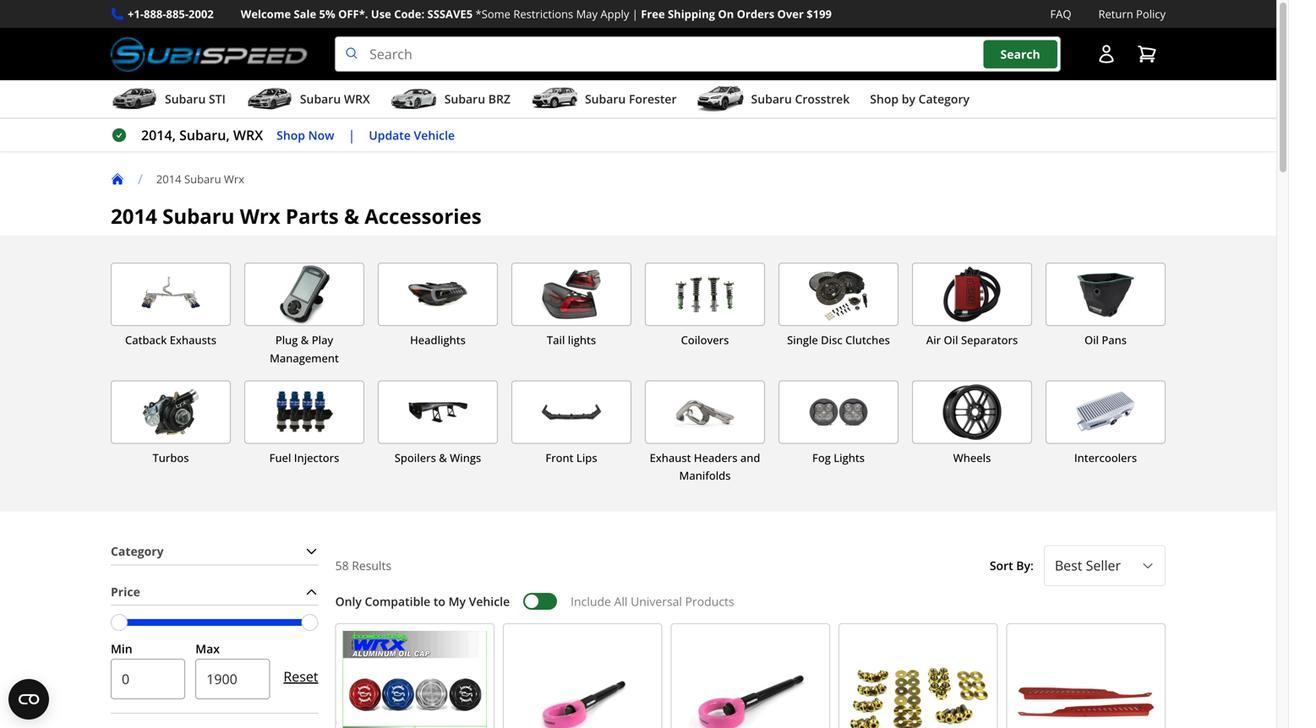 Task type: describe. For each thing, give the bounding box(es) containing it.
wheels
[[954, 451, 991, 466]]

wings
[[450, 451, 481, 466]]

single disc clutches button
[[779, 263, 899, 367]]

2014 for 2014 subaru wrx
[[156, 172, 181, 187]]

air
[[927, 333, 941, 348]]

wrx inside 'dropdown button'
[[344, 91, 370, 107]]

58 results
[[335, 558, 392, 574]]

single disc clutches image
[[780, 264, 898, 326]]

shop for shop by category
[[870, 91, 899, 107]]

fuel
[[269, 451, 291, 466]]

subaru wrx
[[300, 91, 370, 107]]

catback exhausts image
[[112, 264, 230, 326]]

management
[[270, 351, 339, 366]]

fog lights
[[813, 451, 865, 466]]

885-
[[166, 6, 189, 22]]

include
[[571, 594, 611, 610]]

2014, subaru, wrx
[[141, 126, 263, 144]]

subaru for 2014 subaru wrx parts & accessories
[[162, 203, 235, 230]]

subaru for subaru wrx
[[300, 91, 341, 107]]

a subaru wrx thumbnail image image
[[246, 86, 293, 112]]

free
[[641, 6, 665, 22]]

products
[[685, 594, 735, 610]]

front
[[546, 451, 574, 466]]

front lips button
[[512, 381, 632, 485]]

shop for shop now
[[277, 127, 305, 143]]

2014 subaru wrx parts & accessories
[[111, 203, 482, 230]]

Min text field
[[111, 659, 185, 700]]

$199
[[807, 6, 832, 22]]

plug & play management button
[[244, 263, 364, 367]]

Select... button
[[1044, 546, 1166, 587]]

sort
[[990, 558, 1014, 574]]

catback exhausts button
[[111, 263, 231, 367]]

subispeed logo image
[[111, 36, 308, 72]]

headers
[[694, 451, 738, 466]]

policy
[[1137, 6, 1166, 22]]

subaru for subaru crosstrek
[[751, 91, 792, 107]]

to
[[434, 594, 446, 610]]

single disc clutches
[[787, 333, 890, 348]]

exhausts
[[170, 333, 216, 348]]

disc
[[821, 333, 843, 348]]

oil pans button
[[1046, 263, 1166, 367]]

subaru forester button
[[531, 84, 677, 118]]

and
[[741, 451, 761, 466]]

forester
[[629, 91, 677, 107]]

1 horizontal spatial vehicle
[[469, 594, 510, 610]]

catback exhausts
[[125, 333, 216, 348]]

2 oil from the left
[[1085, 333, 1099, 348]]

headlights button
[[378, 263, 498, 367]]

coilovers button
[[645, 263, 765, 367]]

dress up bolts titanium hardware engine bay kit (gold) - 2008-2014 subaru wrx / sti image
[[846, 632, 991, 729]]

shop by category button
[[870, 84, 970, 118]]

subaru crosstrek button
[[697, 84, 850, 118]]

home image
[[111, 173, 124, 186]]

single
[[787, 333, 818, 348]]

update vehicle
[[369, 127, 455, 143]]

clutches
[[846, 333, 890, 348]]

minimum slider
[[111, 615, 128, 632]]

only compatible to my vehicle
[[335, 594, 510, 610]]

select... image
[[1142, 560, 1155, 573]]

return policy
[[1099, 6, 1166, 22]]

price button
[[111, 580, 318, 606]]

plug & play management
[[270, 333, 339, 366]]

accessories
[[365, 203, 482, 230]]

& for spoilers & wings
[[439, 451, 447, 466]]

+1-888-885-2002 link
[[128, 5, 214, 23]]

wheels button
[[912, 381, 1032, 485]]

1 horizontal spatial &
[[344, 203, 359, 230]]

price
[[111, 584, 140, 600]]

play
[[312, 333, 333, 348]]

/
[[138, 170, 143, 188]]

subaru brz
[[445, 91, 511, 107]]

injectors
[[294, 451, 339, 466]]

2014 subaru wrx
[[156, 172, 244, 187]]

intercoolers
[[1075, 451, 1137, 466]]

button image
[[1097, 44, 1117, 64]]

turbos button
[[111, 381, 231, 485]]

wrx for 2014 subaru wrx parts & accessories
[[240, 203, 280, 230]]

+1-888-885-2002
[[128, 6, 214, 22]]

perrin performance fender shroud red subaru sti 08-14 / wrx 11-14 image
[[1014, 632, 1158, 729]]

open widget image
[[8, 680, 49, 720]]

intercoolers image
[[1047, 382, 1165, 443]]

sti
[[209, 91, 226, 107]]

58
[[335, 558, 349, 574]]

crosstrek
[[795, 91, 850, 107]]

update vehicle button
[[369, 126, 455, 145]]

category
[[919, 91, 970, 107]]

catback
[[125, 333, 167, 348]]

separators
[[961, 333, 1018, 348]]

faq link
[[1051, 5, 1072, 23]]

2014 subaru wrx link
[[156, 172, 258, 187]]

subaru sti
[[165, 91, 226, 107]]

1 oil from the left
[[944, 333, 959, 348]]



Task type: vqa. For each thing, say whether or not it's contained in the screenshot.
wrx associated with 2014 subaru wrx Parts & Accessories
yes



Task type: locate. For each thing, give the bounding box(es) containing it.
air oil separators
[[927, 333, 1018, 348]]

0 vertical spatial 2014
[[156, 172, 181, 187]]

1 vertical spatial wrx
[[233, 126, 263, 144]]

2014,
[[141, 126, 176, 144]]

| right now
[[348, 126, 355, 144]]

by
[[902, 91, 916, 107]]

subaru for subaru sti
[[165, 91, 206, 107]]

3 subaru from the left
[[445, 91, 485, 107]]

exhaust headers and manifolds button
[[645, 381, 765, 485]]

universal
[[631, 594, 682, 610]]

0 vertical spatial subaru
[[184, 172, 221, 187]]

2 subaru from the left
[[300, 91, 341, 107]]

front lips
[[546, 451, 598, 466]]

0 horizontal spatial &
[[301, 333, 309, 348]]

fog
[[813, 451, 831, 466]]

4 subaru from the left
[[585, 91, 626, 107]]

min
[[111, 642, 133, 658]]

max
[[196, 642, 220, 658]]

parts
[[286, 203, 339, 230]]

0 vertical spatial vehicle
[[414, 127, 455, 143]]

5 subaru from the left
[[751, 91, 792, 107]]

& inside plug & play management
[[301, 333, 309, 348]]

oil left pans
[[1085, 333, 1099, 348]]

return policy link
[[1099, 5, 1166, 23]]

5%
[[319, 6, 335, 22]]

lips
[[577, 451, 598, 466]]

subaru for subaru brz
[[445, 91, 485, 107]]

subaru down 2014 subaru wrx
[[162, 203, 235, 230]]

2014 for 2014 subaru wrx parts & accessories
[[111, 203, 157, 230]]

fuel injectors button
[[244, 381, 364, 485]]

search button
[[984, 40, 1058, 68]]

headlights
[[410, 333, 466, 348]]

turbos
[[153, 451, 189, 466]]

*some
[[476, 6, 511, 22]]

subaru for 2014 subaru wrx
[[184, 172, 221, 187]]

exhaust headers and manifolds image
[[646, 382, 764, 443]]

fog lights button
[[779, 381, 899, 485]]

sale
[[294, 6, 316, 22]]

0 vertical spatial shop
[[870, 91, 899, 107]]

subaru left sti
[[165, 91, 206, 107]]

0 horizontal spatial shop
[[277, 127, 305, 143]]

1 vertical spatial shop
[[277, 127, 305, 143]]

subaru right a subaru crosstrek thumbnail image
[[751, 91, 792, 107]]

boomba racing wrx/sti oil cap-black - 2002-2014 subaru wrx image
[[343, 632, 487, 729]]

a subaru sti thumbnail image image
[[111, 86, 158, 112]]

tail
[[547, 333, 565, 348]]

1 vertical spatial wrx
[[240, 203, 280, 230]]

maximum slider
[[302, 615, 318, 632]]

only
[[335, 594, 362, 610]]

2014
[[156, 172, 181, 187], [111, 203, 157, 230]]

shop now
[[277, 127, 335, 143]]

0 horizontal spatial |
[[348, 126, 355, 144]]

1 horizontal spatial shop
[[870, 91, 899, 107]]

1 vertical spatial vehicle
[[469, 594, 510, 610]]

subaru up now
[[300, 91, 341, 107]]

update
[[369, 127, 411, 143]]

0 horizontal spatial vehicle
[[414, 127, 455, 143]]

use
[[371, 6, 391, 22]]

pans
[[1102, 333, 1127, 348]]

0 horizontal spatial wrx
[[233, 126, 263, 144]]

& for plug & play management
[[301, 333, 309, 348]]

wrx down subaru,
[[224, 172, 244, 187]]

0 vertical spatial |
[[632, 6, 638, 22]]

reset button
[[284, 657, 318, 698]]

tail lights image
[[512, 264, 631, 326]]

|
[[632, 6, 638, 22], [348, 126, 355, 144]]

plug & play management image
[[245, 264, 364, 326]]

perrin tow hook kit for rear hyper pink - 2008-2014 subaru wrx / sti sedan image
[[511, 632, 655, 729]]

off*.
[[338, 6, 368, 22]]

may
[[576, 6, 598, 22]]

fuel injectors image
[[245, 382, 364, 443]]

a subaru crosstrek thumbnail image image
[[697, 86, 745, 112]]

shop inside dropdown button
[[870, 91, 899, 107]]

spoilers & wings image
[[379, 382, 497, 443]]

spoilers & wings
[[395, 451, 481, 466]]

1 vertical spatial 2014
[[111, 203, 157, 230]]

subaru
[[165, 91, 206, 107], [300, 91, 341, 107], [445, 91, 485, 107], [585, 91, 626, 107], [751, 91, 792, 107]]

& left play at the left top of page
[[301, 333, 309, 348]]

a subaru brz thumbnail image image
[[390, 86, 438, 112]]

2 vertical spatial &
[[439, 451, 447, 466]]

fog lights image
[[780, 382, 898, 443]]

search input field
[[335, 36, 1061, 72]]

tail lights
[[547, 333, 596, 348]]

apply
[[601, 6, 629, 22]]

subaru crosstrek
[[751, 91, 850, 107]]

fuel injectors
[[269, 451, 339, 466]]

& right parts
[[344, 203, 359, 230]]

air oil separators button
[[912, 263, 1032, 367]]

orders
[[737, 6, 775, 22]]

shop left now
[[277, 127, 305, 143]]

sort by:
[[990, 558, 1034, 574]]

subaru brz button
[[390, 84, 511, 118]]

shop left by
[[870, 91, 899, 107]]

oil right air
[[944, 333, 959, 348]]

wrx down a subaru wrx thumbnail image
[[233, 126, 263, 144]]

now
[[308, 127, 335, 143]]

subaru down 2014, subaru, wrx
[[184, 172, 221, 187]]

0 horizontal spatial oil
[[944, 333, 959, 348]]

1 horizontal spatial oil
[[1085, 333, 1099, 348]]

shop now link
[[277, 126, 335, 145]]

brz
[[489, 91, 511, 107]]

spoilers
[[395, 451, 436, 466]]

wrx left parts
[[240, 203, 280, 230]]

lights
[[568, 333, 596, 348]]

888-
[[144, 6, 166, 22]]

oil pans
[[1085, 333, 1127, 348]]

wrx for 2014 subaru wrx
[[224, 172, 244, 187]]

subaru wrx button
[[246, 84, 370, 118]]

subaru,
[[179, 126, 230, 144]]

front lips image
[[512, 382, 631, 443]]

1 vertical spatial &
[[301, 333, 309, 348]]

subaru left "brz"
[[445, 91, 485, 107]]

exhaust
[[650, 451, 691, 466]]

2014 right / in the left of the page
[[156, 172, 181, 187]]

plug
[[276, 333, 298, 348]]

vehicle right my
[[469, 594, 510, 610]]

Max text field
[[196, 659, 270, 700]]

intercoolers button
[[1046, 381, 1166, 485]]

exhaust headers and manifolds
[[650, 451, 761, 484]]

coilovers
[[681, 333, 729, 348]]

perrin tow hook kit for front hyper (pink) - 2008-2014 subaru wrx / sti image
[[679, 632, 823, 729]]

headlights image
[[379, 264, 497, 326]]

spoilers & wings button
[[378, 381, 498, 485]]

reset
[[284, 668, 318, 686]]

search
[[1001, 46, 1041, 62]]

2 horizontal spatial &
[[439, 451, 447, 466]]

over
[[778, 6, 804, 22]]

turbos image
[[112, 382, 230, 443]]

wrx
[[224, 172, 244, 187], [240, 203, 280, 230]]

vehicle down the subaru brz dropdown button
[[414, 127, 455, 143]]

0 vertical spatial &
[[344, 203, 359, 230]]

1 vertical spatial |
[[348, 126, 355, 144]]

0 vertical spatial wrx
[[224, 172, 244, 187]]

subaru for subaru forester
[[585, 91, 626, 107]]

compatible
[[365, 594, 431, 610]]

1 subaru from the left
[[165, 91, 206, 107]]

1 horizontal spatial wrx
[[344, 91, 370, 107]]

a subaru forester thumbnail image image
[[531, 86, 578, 112]]

shipping
[[668, 6, 715, 22]]

return
[[1099, 6, 1134, 22]]

my
[[449, 594, 466, 610]]

2014 down / in the left of the page
[[111, 203, 157, 230]]

wrx up update
[[344, 91, 370, 107]]

subaru forester
[[585, 91, 677, 107]]

category
[[111, 544, 164, 560]]

subaru sti button
[[111, 84, 226, 118]]

coilovers image
[[646, 264, 764, 326]]

manifolds
[[679, 468, 731, 484]]

air oil separators image
[[913, 264, 1032, 326]]

oil pans image
[[1047, 264, 1165, 326]]

& left wings
[[439, 451, 447, 466]]

1 vertical spatial subaru
[[162, 203, 235, 230]]

subaru left forester at top
[[585, 91, 626, 107]]

oil
[[944, 333, 959, 348], [1085, 333, 1099, 348]]

1 horizontal spatial |
[[632, 6, 638, 22]]

subaru inside 'dropdown button'
[[300, 91, 341, 107]]

vehicle inside button
[[414, 127, 455, 143]]

0 vertical spatial wrx
[[344, 91, 370, 107]]

wheels image
[[913, 382, 1032, 443]]

welcome
[[241, 6, 291, 22]]

results
[[352, 558, 392, 574]]

| left free
[[632, 6, 638, 22]]



